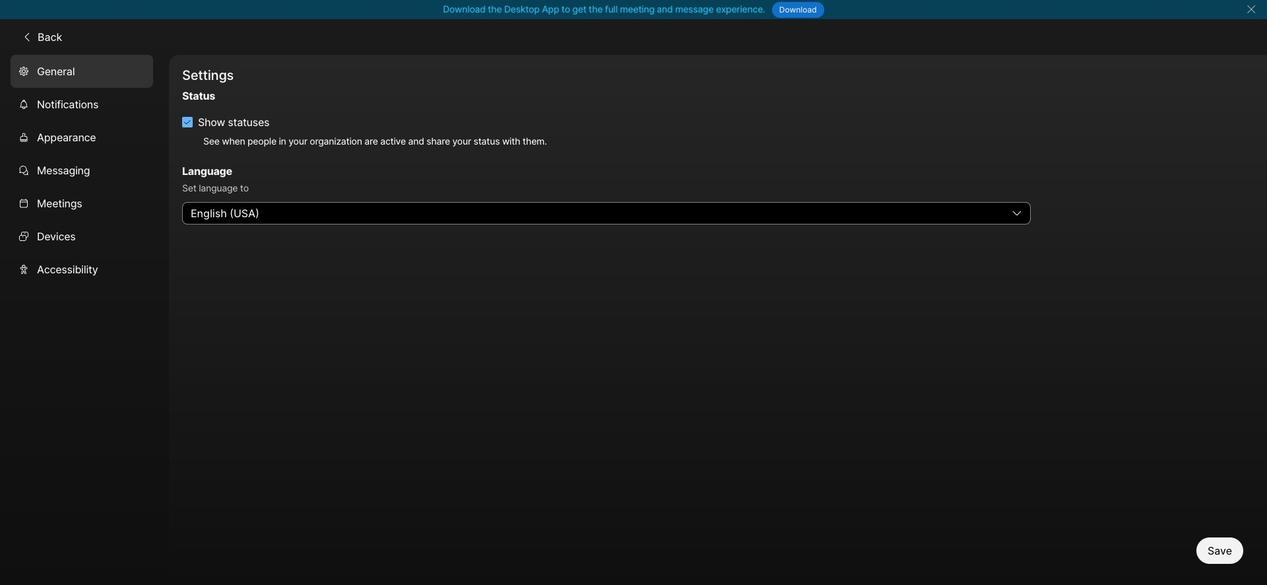 Task type: describe. For each thing, give the bounding box(es) containing it.
meetings tab
[[11, 187, 153, 220]]

cancel_16 image
[[1247, 4, 1257, 15]]

appearance tab
[[11, 120, 153, 154]]

settings navigation
[[0, 54, 169, 585]]



Task type: locate. For each thing, give the bounding box(es) containing it.
devices tab
[[11, 220, 153, 253]]

messaging tab
[[11, 154, 153, 187]]

notifications tab
[[11, 87, 153, 120]]

general tab
[[11, 54, 153, 87]]

accessibility tab
[[11, 253, 153, 286]]



Task type: vqa. For each thing, say whether or not it's contained in the screenshot.
Settings NAVIGATION
yes



